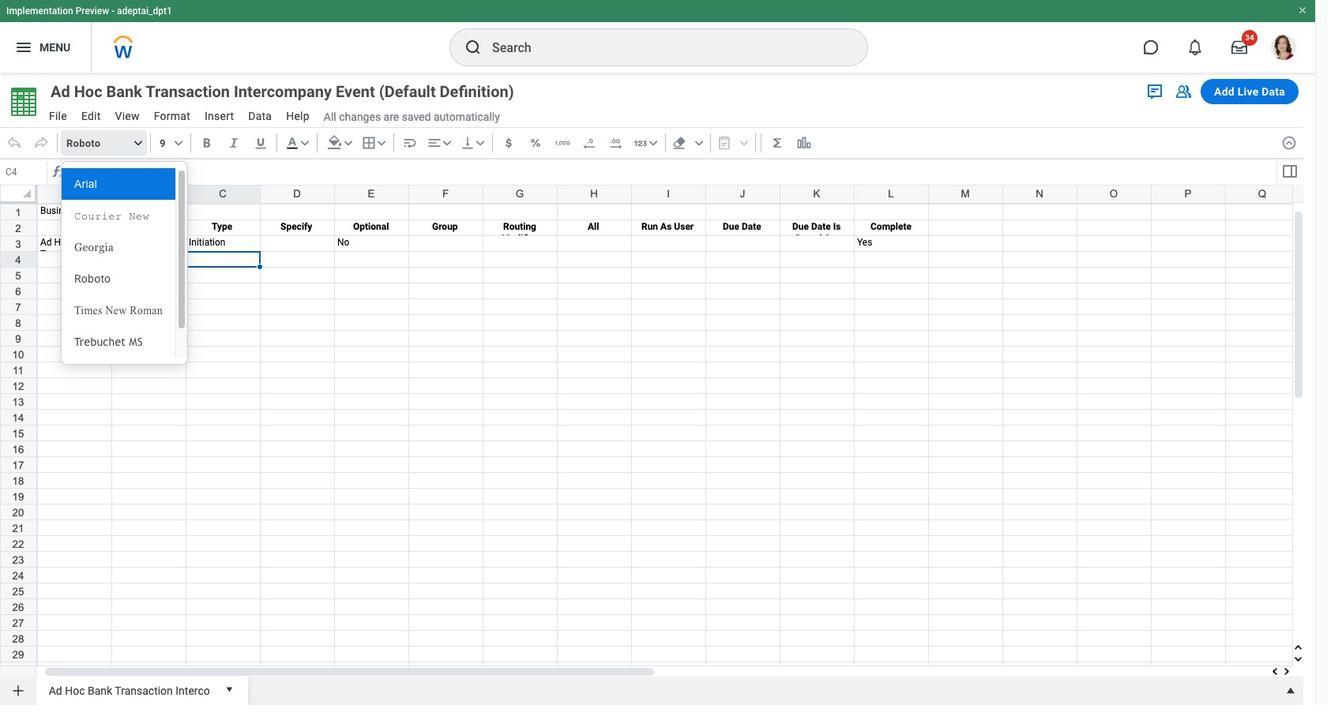 Task type: locate. For each thing, give the bounding box(es) containing it.
roboto button
[[62, 263, 175, 295]]

interco
[[176, 685, 210, 697]]

chevron down small image
[[130, 135, 146, 151], [297, 135, 313, 151], [340, 135, 356, 151], [374, 135, 389, 151], [472, 135, 488, 151], [691, 135, 707, 151]]

34
[[1246, 33, 1255, 42]]

-
[[112, 6, 115, 17]]

new for times
[[105, 305, 127, 316]]

hoc right add footer ws icon
[[65, 685, 85, 697]]

1 vertical spatial ad
[[49, 685, 62, 697]]

chevron down small image right eraser image
[[691, 135, 707, 151]]

menu button
[[0, 22, 91, 73]]

new
[[129, 210, 149, 222], [105, 305, 127, 316]]

dollar sign image
[[501, 135, 517, 151]]

hoc
[[74, 82, 102, 101], [65, 685, 85, 697]]

event
[[336, 82, 375, 101]]

profile logan mcneil image
[[1271, 35, 1297, 63]]

1 horizontal spatial new
[[129, 210, 149, 222]]

2 chevron down small image from the left
[[439, 135, 455, 151]]

new inside courier new button
[[129, 210, 149, 222]]

4 chevron down small image from the left
[[374, 135, 389, 151]]

menu
[[40, 41, 71, 53]]

all
[[324, 110, 336, 123]]

saved
[[402, 110, 431, 123]]

None text field
[[2, 161, 47, 183]]

roboto down edit
[[66, 137, 101, 149]]

chevron down small image left eraser image
[[645, 135, 661, 151]]

times
[[74, 305, 102, 316]]

add footer ws image
[[10, 684, 26, 699]]

autosum image
[[769, 135, 785, 151]]

search image
[[464, 38, 483, 57]]

new right times
[[105, 305, 127, 316]]

Search Workday  search field
[[492, 30, 835, 65]]

chevron down small image left border all icon
[[340, 135, 356, 151]]

chevron down small image
[[170, 135, 186, 151], [439, 135, 455, 151], [645, 135, 661, 151]]

chevron down small image down the help
[[297, 135, 313, 151]]

activity stream image
[[1146, 82, 1165, 101]]

menus menu bar
[[41, 105, 318, 130]]

0 vertical spatial roboto
[[66, 137, 101, 149]]

1 chevron down small image from the left
[[130, 135, 146, 151]]

trebuchet ms
[[74, 336, 143, 348]]

ad for ad hoc bank transaction interco
[[49, 685, 62, 697]]

align bottom image
[[460, 135, 475, 151]]

add live data
[[1215, 85, 1286, 98]]

notifications large image
[[1188, 40, 1203, 55]]

data
[[1262, 85, 1286, 98], [248, 110, 272, 122]]

ad hoc bank transaction intercompany event (default definition)
[[51, 82, 514, 101]]

bank
[[106, 82, 142, 101], [88, 685, 112, 697]]

toolbar container region
[[0, 127, 1275, 159]]

0 vertical spatial bank
[[106, 82, 142, 101]]

data right live
[[1262, 85, 1286, 98]]

ad hoc bank transaction intercompany event (default definition) button
[[43, 81, 543, 103]]

grid
[[0, 185, 1328, 706]]

0 vertical spatial ad
[[51, 82, 70, 101]]

ad right add footer ws icon
[[49, 685, 62, 697]]

chevron down small image for numbers icon
[[645, 135, 661, 151]]

are
[[384, 110, 399, 123]]

chevron down small image for align left icon on the left of page
[[439, 135, 455, 151]]

ad up file
[[51, 82, 70, 101]]

add zero image
[[608, 135, 624, 151]]

transaction left interco
[[115, 685, 173, 697]]

formula editor image
[[1281, 162, 1299, 181]]

transaction up menus menu bar
[[146, 82, 230, 101]]

transaction
[[146, 82, 230, 101], [115, 685, 173, 697]]

1 vertical spatial hoc
[[65, 685, 85, 697]]

2 horizontal spatial chevron down small image
[[645, 135, 661, 151]]

new inside times new roman button
[[105, 305, 127, 316]]

text wrap image
[[402, 135, 418, 151]]

1 chevron down small image from the left
[[170, 135, 186, 151]]

1 vertical spatial data
[[248, 110, 272, 122]]

border all image
[[361, 135, 377, 151]]

1 horizontal spatial chevron down small image
[[439, 135, 455, 151]]

hoc up edit
[[74, 82, 102, 101]]

1 vertical spatial transaction
[[115, 685, 173, 697]]

0 vertical spatial hoc
[[74, 82, 102, 101]]

implementation
[[6, 6, 73, 17]]

roboto down georgia
[[74, 273, 111, 285]]

3 chevron down small image from the left
[[645, 135, 661, 151]]

transaction for interco
[[115, 685, 173, 697]]

1 horizontal spatial data
[[1262, 85, 1286, 98]]

0 horizontal spatial data
[[248, 110, 272, 122]]

chevron down small image left align bottom image
[[439, 135, 455, 151]]

1 vertical spatial bank
[[88, 685, 112, 697]]

roboto for roboto popup button
[[66, 137, 101, 149]]

0 vertical spatial data
[[1262, 85, 1286, 98]]

add
[[1215, 85, 1235, 98]]

roboto inside button
[[74, 273, 111, 285]]

chevron down small image left "9"
[[130, 135, 146, 151]]

justify image
[[14, 38, 33, 57]]

roboto menu
[[62, 168, 187, 358]]

arial
[[74, 178, 97, 190]]

0 vertical spatial transaction
[[146, 82, 230, 101]]

trebuchet ms button
[[62, 326, 175, 358]]

2 chevron down small image from the left
[[297, 135, 313, 151]]

1 vertical spatial new
[[105, 305, 127, 316]]

thousands comma image
[[554, 135, 570, 151]]

0 vertical spatial new
[[129, 210, 149, 222]]

0 horizontal spatial chevron down small image
[[170, 135, 186, 151]]

roboto
[[66, 137, 101, 149], [74, 273, 111, 285]]

media classroom image
[[1174, 82, 1193, 101]]

0 horizontal spatial new
[[105, 305, 127, 316]]

hoc for ad hoc bank transaction interco
[[65, 685, 85, 697]]

(default
[[379, 82, 436, 101]]

underline image
[[253, 135, 268, 151]]

ad
[[51, 82, 70, 101], [49, 685, 62, 697]]

9
[[160, 137, 166, 149]]

new up georgia button
[[129, 210, 149, 222]]

data up underline icon
[[248, 110, 272, 122]]

chevron down small image left dollar sign image
[[472, 135, 488, 151]]

roboto inside popup button
[[66, 137, 101, 149]]

preview
[[76, 6, 109, 17]]

live
[[1238, 85, 1259, 98]]

1 vertical spatial roboto
[[74, 273, 111, 285]]

chevron down small image right "9"
[[170, 135, 186, 151]]

ad hoc bank transaction interco button
[[42, 677, 216, 702]]

courier new button
[[62, 200, 175, 232]]

chevron down small image down are
[[374, 135, 389, 151]]



Task type: describe. For each thing, give the bounding box(es) containing it.
chart image
[[796, 135, 812, 151]]

numbers image
[[633, 135, 649, 151]]

roboto for roboto button
[[74, 273, 111, 285]]

5 chevron down small image from the left
[[472, 135, 488, 151]]

remove zero image
[[581, 135, 597, 151]]

3 chevron down small image from the left
[[340, 135, 356, 151]]

georgia
[[74, 241, 114, 254]]

changes
[[339, 110, 381, 123]]

data inside menus menu bar
[[248, 110, 272, 122]]

transaction for intercompany
[[146, 82, 230, 101]]

help
[[286, 110, 310, 122]]

bold image
[[199, 135, 215, 151]]

courier new
[[74, 210, 149, 222]]

bank for ad hoc bank transaction intercompany event (default definition)
[[106, 82, 142, 101]]

courier
[[74, 210, 122, 222]]

9 button
[[154, 130, 187, 156]]

6 chevron down small image from the left
[[691, 135, 707, 151]]

chevron up circle image
[[1282, 135, 1297, 151]]

percentage image
[[528, 135, 543, 151]]

ad for ad hoc bank transaction intercompany event (default definition)
[[51, 82, 70, 101]]

chevron down small image inside 9 popup button
[[170, 135, 186, 151]]

implementation preview -   adeptai_dpt1
[[6, 6, 172, 17]]

arial button
[[62, 168, 175, 200]]

all changes are saved automatically button
[[318, 110, 500, 124]]

italics image
[[226, 135, 242, 151]]

eraser image
[[671, 135, 687, 151]]

automatically
[[434, 110, 500, 123]]

times new roman button
[[62, 295, 175, 326]]

insert
[[205, 110, 234, 122]]

definition)
[[440, 82, 514, 101]]

add live data button
[[1201, 79, 1299, 104]]

inbox large image
[[1232, 40, 1248, 55]]

all changes are saved automatically
[[324, 110, 500, 123]]

bank for ad hoc bank transaction interco
[[88, 685, 112, 697]]

ad hoc bank transaction interco
[[49, 685, 210, 697]]

georgia button
[[62, 232, 175, 263]]

format
[[154, 110, 190, 122]]

chevron down small image inside roboto popup button
[[130, 135, 146, 151]]

Formula Bar text field
[[70, 161, 1275, 183]]

roboto button
[[61, 130, 147, 156]]

caret up image
[[1283, 684, 1299, 699]]

times new roman
[[74, 305, 163, 316]]

align left image
[[426, 135, 442, 151]]

roman
[[130, 305, 163, 316]]

new for courier
[[129, 210, 149, 222]]

data inside button
[[1262, 85, 1286, 98]]

fx image
[[51, 163, 70, 182]]

adeptai_dpt1
[[117, 6, 172, 17]]

view
[[115, 110, 140, 122]]

close environment banner image
[[1298, 6, 1308, 15]]

hoc for ad hoc bank transaction intercompany event (default definition)
[[74, 82, 102, 101]]

ms
[[129, 336, 143, 348]]

intercompany
[[234, 82, 332, 101]]

34 button
[[1222, 30, 1258, 65]]

menu banner
[[0, 0, 1316, 73]]

file
[[49, 110, 67, 122]]

caret down small image
[[221, 682, 237, 698]]

trebuchet
[[74, 336, 126, 348]]

edit
[[81, 110, 101, 122]]



Task type: vqa. For each thing, say whether or not it's contained in the screenshot.
topmost Export to Excel icon
no



